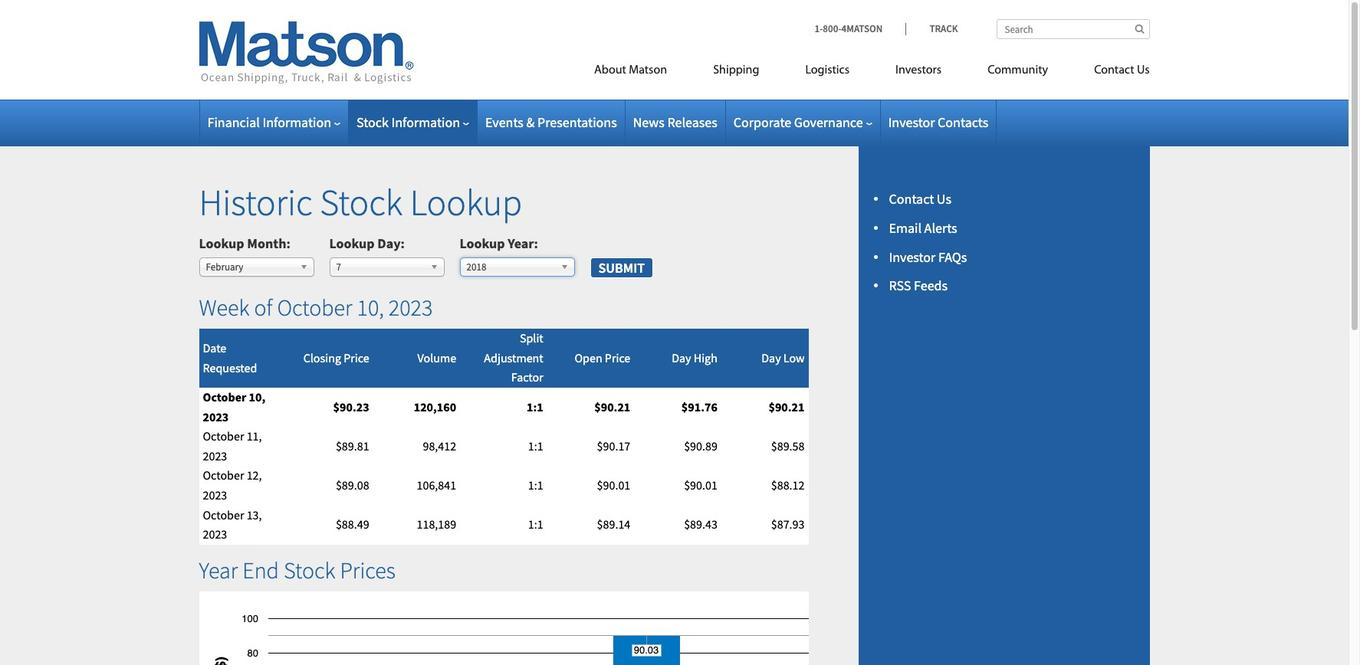 Task type: describe. For each thing, give the bounding box(es) containing it.
1-800-4matson
[[815, 22, 883, 35]]

governance
[[795, 114, 863, 131]]

low
[[784, 350, 805, 366]]

email
[[889, 219, 922, 237]]

2023 for october 10, 2023
[[203, 409, 229, 425]]

day low
[[762, 350, 805, 366]]

2023 down 7 link in the left top of the page
[[389, 293, 433, 322]]

matson
[[629, 64, 667, 77]]

week
[[199, 293, 250, 322]]

events & presentations link
[[486, 114, 617, 131]]

11,
[[247, 429, 262, 444]]

$89.08
[[336, 478, 369, 493]]

rss feeds link
[[889, 277, 948, 295]]

investor contacts link
[[889, 114, 989, 131]]

$87.93
[[772, 517, 805, 533]]

alerts
[[925, 219, 958, 237]]

lookup year
[[460, 234, 534, 252]]

search image
[[1136, 24, 1145, 34]]

0 vertical spatial 10,
[[357, 293, 384, 322]]

price for closing price
[[344, 350, 369, 366]]

high
[[694, 350, 718, 366]]

0 horizontal spatial us
[[937, 190, 952, 208]]

community link
[[965, 57, 1072, 88]]

lookup day
[[329, 234, 401, 252]]

faqs
[[939, 248, 968, 266]]

lookup for lookup month
[[199, 234, 244, 252]]

$88.49
[[336, 517, 369, 533]]

rss
[[889, 277, 912, 295]]

end
[[243, 556, 279, 585]]

community
[[988, 64, 1049, 77]]

october for october 10, 2023
[[203, 390, 246, 405]]

open price
[[575, 350, 631, 366]]

1 horizontal spatial contact us link
[[1072, 57, 1150, 88]]

$91.76
[[682, 399, 718, 415]]

about matson
[[595, 64, 667, 77]]

&
[[527, 114, 535, 131]]

1:1 for $89.14
[[528, 517, 544, 533]]

events & presentations
[[486, 114, 617, 131]]

2023 for october 13, 2023
[[203, 527, 227, 542]]

rss feeds
[[889, 277, 948, 295]]

about
[[595, 64, 627, 77]]

matson image
[[199, 21, 414, 84]]

2023 for october 11, 2023
[[203, 449, 227, 464]]

2 $90.21 from the left
[[769, 399, 805, 415]]

1-
[[815, 22, 823, 35]]

800-
[[823, 22, 842, 35]]

financial
[[208, 114, 260, 131]]

7 link
[[329, 257, 445, 277]]

investors link
[[873, 57, 965, 88]]

financial information link
[[208, 114, 341, 131]]

4matson
[[842, 22, 883, 35]]

year end stock prices
[[199, 556, 396, 585]]

february
[[206, 260, 243, 273]]

volume
[[418, 350, 457, 366]]

investor faqs link
[[889, 248, 968, 266]]

shipping
[[713, 64, 760, 77]]

releases
[[668, 114, 718, 131]]

month
[[247, 234, 286, 252]]

1 $90.21 from the left
[[595, 399, 631, 415]]

10, inside october 10, 2023
[[249, 390, 266, 405]]

shipping link
[[690, 57, 783, 88]]

0 vertical spatial stock
[[357, 114, 389, 131]]

historic
[[199, 180, 313, 226]]

investor contacts
[[889, 114, 989, 131]]

price for open price
[[605, 350, 631, 366]]

day high
[[672, 350, 718, 366]]

news releases link
[[633, 114, 718, 131]]

106,841
[[417, 478, 457, 493]]

open
[[575, 350, 603, 366]]

october 11, 2023
[[203, 429, 262, 464]]

day for day low
[[762, 350, 781, 366]]

corporate
[[734, 114, 792, 131]]

news
[[633, 114, 665, 131]]

february link
[[199, 257, 314, 277]]

split
[[520, 331, 544, 346]]

12,
[[247, 468, 262, 484]]

prices
[[340, 556, 396, 585]]

financial information
[[208, 114, 331, 131]]

1 $90.01 from the left
[[597, 478, 631, 493]]

october 12, 2023
[[203, 468, 262, 503]]

1:1 for $90.01
[[528, 478, 544, 493]]

contacts
[[938, 114, 989, 131]]

2 $90.01 from the left
[[684, 478, 718, 493]]

closing
[[303, 350, 341, 366]]

1 vertical spatial contact
[[889, 190, 935, 208]]



Task type: locate. For each thing, give the bounding box(es) containing it.
0 horizontal spatial contact us
[[889, 190, 952, 208]]

$89.58
[[772, 439, 805, 454]]

information for financial information
[[263, 114, 331, 131]]

contact up email
[[889, 190, 935, 208]]

2023
[[389, 293, 433, 322], [203, 409, 229, 425], [203, 449, 227, 464], [203, 488, 227, 503], [203, 527, 227, 542]]

contact us inside "link"
[[1095, 64, 1150, 77]]

1 vertical spatial contact us link
[[889, 190, 952, 208]]

logistics
[[806, 64, 850, 77]]

year end stock prices bar chart image
[[199, 592, 809, 666]]

2023 for october 12, 2023
[[203, 488, 227, 503]]

information
[[263, 114, 331, 131], [392, 114, 460, 131]]

factor
[[511, 370, 544, 385]]

lookup for lookup year
[[460, 234, 505, 252]]

contact us link down search image
[[1072, 57, 1150, 88]]

lookup up 2018
[[460, 234, 505, 252]]

1 horizontal spatial contact
[[1095, 64, 1135, 77]]

us down search image
[[1138, 64, 1150, 77]]

$89.43
[[684, 517, 718, 533]]

day for day high
[[672, 350, 692, 366]]

1 price from the left
[[344, 350, 369, 366]]

2 vertical spatial stock
[[284, 556, 336, 585]]

0 vertical spatial contact
[[1095, 64, 1135, 77]]

october for october 12, 2023
[[203, 468, 244, 484]]

information for stock information
[[392, 114, 460, 131]]

feeds
[[914, 277, 948, 295]]

investors
[[896, 64, 942, 77]]

1 horizontal spatial $90.01
[[684, 478, 718, 493]]

october down the requested at bottom
[[203, 390, 246, 405]]

contact us
[[1095, 64, 1150, 77], [889, 190, 952, 208]]

october inside october 11, 2023
[[203, 429, 244, 444]]

2023 up october 13, 2023 on the bottom
[[203, 488, 227, 503]]

2023 inside october 13, 2023
[[203, 527, 227, 542]]

events
[[486, 114, 524, 131]]

stock information link
[[357, 114, 469, 131]]

1:1 for $90.17
[[528, 439, 544, 454]]

0 horizontal spatial information
[[263, 114, 331, 131]]

1 horizontal spatial us
[[1138, 64, 1150, 77]]

logistics link
[[783, 57, 873, 88]]

stock information
[[357, 114, 460, 131]]

closing price
[[303, 350, 369, 366]]

lookup month
[[199, 234, 286, 252]]

1 horizontal spatial day
[[672, 350, 692, 366]]

98,412
[[423, 439, 457, 454]]

lookup
[[410, 180, 523, 226], [199, 234, 244, 252], [329, 234, 375, 252], [460, 234, 505, 252]]

1 horizontal spatial contact us
[[1095, 64, 1150, 77]]

1 horizontal spatial 10,
[[357, 293, 384, 322]]

contact us link
[[1072, 57, 1150, 88], [889, 190, 952, 208]]

1-800-4matson link
[[815, 22, 906, 35]]

0 horizontal spatial year
[[199, 556, 238, 585]]

top menu navigation
[[525, 57, 1150, 88]]

0 horizontal spatial $90.01
[[597, 478, 631, 493]]

us up alerts
[[937, 190, 952, 208]]

1 vertical spatial stock
[[320, 180, 403, 226]]

contact us down search image
[[1095, 64, 1150, 77]]

2018 link
[[460, 257, 575, 277]]

1 horizontal spatial price
[[605, 350, 631, 366]]

day left low
[[762, 350, 781, 366]]

1 vertical spatial us
[[937, 190, 952, 208]]

contact us up email alerts link
[[889, 190, 952, 208]]

october down october 12, 2023
[[203, 507, 244, 523]]

None submit
[[590, 258, 654, 279]]

$89.14
[[597, 517, 631, 533]]

2 price from the left
[[605, 350, 631, 366]]

of
[[254, 293, 273, 322]]

october for october 13, 2023
[[203, 507, 244, 523]]

lookup up february
[[199, 234, 244, 252]]

october for october 11, 2023
[[203, 429, 244, 444]]

$90.21 up $89.58 in the bottom of the page
[[769, 399, 805, 415]]

stock
[[357, 114, 389, 131], [320, 180, 403, 226], [284, 556, 336, 585]]

day left high
[[672, 350, 692, 366]]

Search search field
[[997, 19, 1150, 39]]

$90.21 up $90.17
[[595, 399, 631, 415]]

1:1 for $90.21
[[527, 399, 544, 415]]

year left end
[[199, 556, 238, 585]]

investor faqs
[[889, 248, 968, 266]]

$88.12
[[772, 478, 805, 493]]

7
[[336, 260, 341, 273]]

None search field
[[997, 19, 1150, 39]]

2023 up october 12, 2023
[[203, 449, 227, 464]]

0 horizontal spatial price
[[344, 350, 369, 366]]

investor up rss feeds
[[889, 248, 936, 266]]

$90.17
[[597, 439, 631, 454]]

0 horizontal spatial day
[[378, 234, 401, 252]]

2023 down october 12, 2023
[[203, 527, 227, 542]]

1 horizontal spatial $90.21
[[769, 399, 805, 415]]

10, down 7 link in the left top of the page
[[357, 293, 384, 322]]

about matson link
[[572, 57, 690, 88]]

day up 7 link in the left top of the page
[[378, 234, 401, 252]]

0 horizontal spatial $90.21
[[595, 399, 631, 415]]

0 horizontal spatial contact us link
[[889, 190, 952, 208]]

email alerts
[[889, 219, 958, 237]]

2023 inside october 10, 2023
[[203, 409, 229, 425]]

price right open
[[605, 350, 631, 366]]

$90.89
[[684, 439, 718, 454]]

historic stock lookup
[[199, 180, 523, 226]]

120,160
[[414, 399, 457, 415]]

0 vertical spatial investor
[[889, 114, 935, 131]]

0 vertical spatial contact us link
[[1072, 57, 1150, 88]]

$90.01 up $89.43 at the bottom of page
[[684, 478, 718, 493]]

13,
[[247, 507, 262, 523]]

2023 inside october 12, 2023
[[203, 488, 227, 503]]

contact inside "link"
[[1095, 64, 1135, 77]]

corporate governance link
[[734, 114, 873, 131]]

october left 11,
[[203, 429, 244, 444]]

2018
[[467, 260, 487, 273]]

1 vertical spatial contact us
[[889, 190, 952, 208]]

year up 2018 link
[[508, 234, 534, 252]]

lookup for lookup day
[[329, 234, 375, 252]]

price
[[344, 350, 369, 366], [605, 350, 631, 366]]

requested
[[203, 360, 257, 376]]

lookup up 7
[[329, 234, 375, 252]]

adjustment
[[484, 350, 544, 366]]

2023 inside october 11, 2023
[[203, 449, 227, 464]]

split adjustment factor
[[484, 331, 544, 385]]

1 horizontal spatial year
[[508, 234, 534, 252]]

contact down search "search field"
[[1095, 64, 1135, 77]]

date
[[203, 341, 227, 356]]

0 vertical spatial year
[[508, 234, 534, 252]]

0 vertical spatial us
[[1138, 64, 1150, 77]]

10,
[[357, 293, 384, 322], [249, 390, 266, 405]]

$90.21
[[595, 399, 631, 415], [769, 399, 805, 415]]

october 13, 2023
[[203, 507, 262, 542]]

$90.23
[[333, 399, 369, 415]]

1 vertical spatial year
[[199, 556, 238, 585]]

investor down investors link on the right top of page
[[889, 114, 935, 131]]

contact us link up email alerts link
[[889, 190, 952, 208]]

1 information from the left
[[263, 114, 331, 131]]

us inside top menu navigation
[[1138, 64, 1150, 77]]

email alerts link
[[889, 219, 958, 237]]

corporate governance
[[734, 114, 863, 131]]

us
[[1138, 64, 1150, 77], [937, 190, 952, 208]]

investor for investor faqs
[[889, 248, 936, 266]]

1:1
[[527, 399, 544, 415], [528, 439, 544, 454], [528, 478, 544, 493], [528, 517, 544, 533]]

contact
[[1095, 64, 1135, 77], [889, 190, 935, 208]]

0 horizontal spatial 10,
[[249, 390, 266, 405]]

1 horizontal spatial information
[[392, 114, 460, 131]]

week of october 10, 2023
[[199, 293, 433, 322]]

2023 up october 11, 2023
[[203, 409, 229, 425]]

10, up 11,
[[249, 390, 266, 405]]

october inside october 13, 2023
[[203, 507, 244, 523]]

news releases
[[633, 114, 718, 131]]

2 horizontal spatial day
[[762, 350, 781, 366]]

price right closing on the bottom of the page
[[344, 350, 369, 366]]

2 information from the left
[[392, 114, 460, 131]]

investor for investor contacts
[[889, 114, 935, 131]]

date requested
[[203, 341, 257, 376]]

$89.81
[[336, 439, 369, 454]]

$90.01 down $90.17
[[597, 478, 631, 493]]

track link
[[906, 22, 958, 35]]

october inside october 12, 2023
[[203, 468, 244, 484]]

1 vertical spatial 10,
[[249, 390, 266, 405]]

0 horizontal spatial contact
[[889, 190, 935, 208]]

lookup up lookup year
[[410, 180, 523, 226]]

year
[[508, 234, 534, 252], [199, 556, 238, 585]]

1 vertical spatial investor
[[889, 248, 936, 266]]

track
[[930, 22, 958, 35]]

october inside october 10, 2023
[[203, 390, 246, 405]]

presentations
[[538, 114, 617, 131]]

october 10, 2023
[[203, 390, 266, 425]]

day
[[378, 234, 401, 252], [672, 350, 692, 366], [762, 350, 781, 366]]

0 vertical spatial contact us
[[1095, 64, 1150, 77]]

october down 7
[[277, 293, 352, 322]]

october down october 11, 2023
[[203, 468, 244, 484]]



Task type: vqa. For each thing, say whether or not it's contained in the screenshot.
Month
yes



